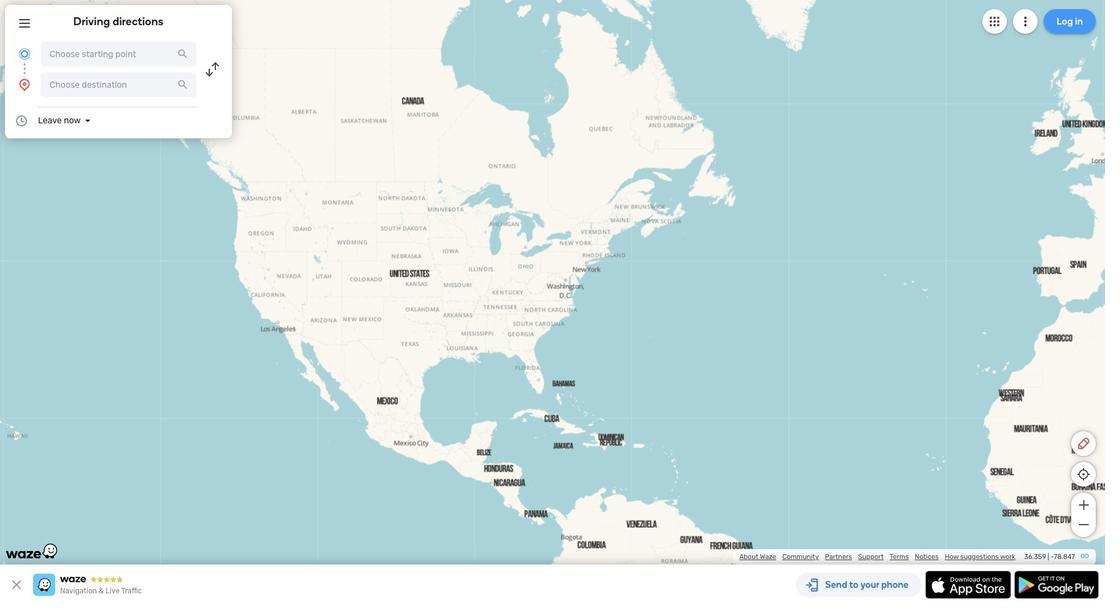 Task type: locate. For each thing, give the bounding box(es) containing it.
community
[[783, 553, 819, 561]]

36.359 | -78.847
[[1025, 553, 1076, 561]]

leave
[[38, 115, 62, 126]]

navigation
[[60, 587, 97, 596]]

terms link
[[890, 553, 910, 561]]

directions
[[113, 15, 164, 28]]

terms
[[890, 553, 910, 561]]

navigation & live traffic
[[60, 587, 142, 596]]

about waze community partners support terms notices how suggestions work
[[740, 553, 1016, 561]]

zoom out image
[[1077, 518, 1092, 532]]

about
[[740, 553, 759, 561]]

pencil image
[[1077, 437, 1092, 451]]

how suggestions work link
[[946, 553, 1016, 561]]

partners
[[826, 553, 853, 561]]

-
[[1052, 553, 1055, 561]]

zoom in image
[[1077, 498, 1092, 513]]

how
[[946, 553, 959, 561]]

notices
[[916, 553, 939, 561]]

location image
[[17, 77, 32, 92]]

leave now
[[38, 115, 81, 126]]

now
[[64, 115, 81, 126]]

waze
[[761, 553, 777, 561]]

78.847
[[1055, 553, 1076, 561]]



Task type: describe. For each thing, give the bounding box(es) containing it.
current location image
[[17, 47, 32, 61]]

work
[[1001, 553, 1016, 561]]

community link
[[783, 553, 819, 561]]

live
[[106, 587, 120, 596]]

support link
[[859, 553, 884, 561]]

link image
[[1081, 551, 1091, 561]]

|
[[1049, 553, 1050, 561]]

about waze link
[[740, 553, 777, 561]]

driving directions
[[73, 15, 164, 28]]

partners link
[[826, 553, 853, 561]]

suggestions
[[961, 553, 1000, 561]]

traffic
[[121, 587, 142, 596]]

Choose destination text field
[[41, 72, 197, 97]]

notices link
[[916, 553, 939, 561]]

x image
[[9, 578, 24, 593]]

&
[[99, 587, 104, 596]]

clock image
[[14, 114, 29, 128]]

36.359
[[1025, 553, 1047, 561]]

support
[[859, 553, 884, 561]]

driving
[[73, 15, 110, 28]]

Choose starting point text field
[[41, 42, 197, 66]]



Task type: vqa. For each thing, say whether or not it's contained in the screenshot.
waffle in the "Waffle House, 10389 Airline Hwy, Baton Ro"
no



